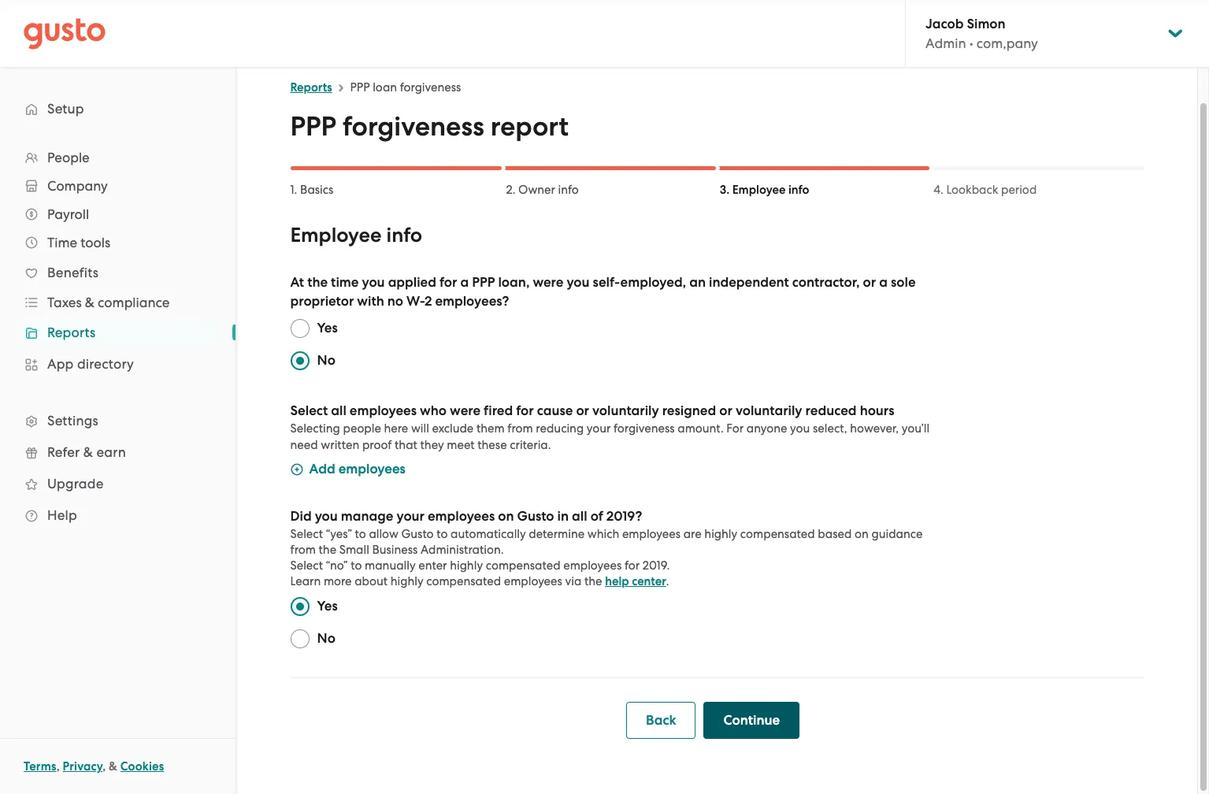 Task type: describe. For each thing, give the bounding box(es) containing it.
benefits link
[[16, 258, 220, 287]]

at
[[290, 274, 304, 291]]

admin
[[926, 35, 966, 51]]

3 select from the top
[[290, 559, 323, 573]]

from inside select all employees who were fired for cause or voluntarily resigned or voluntarily reduced hours selecting people here will exclude them from reducing your forgiveness amount. for anyone you select, however, you'll need written proof that they meet these criteria.
[[508, 422, 533, 436]]

tools
[[81, 235, 110, 251]]

time tools button
[[16, 228, 220, 257]]

applied
[[388, 274, 436, 291]]

ppp for ppp loan forgiveness
[[350, 80, 370, 95]]

manage
[[341, 508, 393, 525]]

help link
[[16, 501, 220, 529]]

all inside select all employees who were fired for cause or voluntarily resigned or voluntarily reduced hours selecting people here will exclude them from reducing your forgiveness amount. for anyone you select, however, you'll need written proof that they meet these criteria.
[[331, 403, 346, 419]]

that
[[395, 438, 417, 452]]

guidance
[[872, 527, 923, 541]]

list containing people
[[0, 143, 236, 531]]

lookback period
[[947, 183, 1037, 197]]

jacob
[[926, 16, 964, 32]]

administration.
[[421, 543, 504, 557]]

small
[[339, 543, 369, 557]]

1 , from the left
[[56, 759, 60, 774]]

employees inside select all employees who were fired for cause or voluntarily resigned or voluntarily reduced hours selecting people here will exclude them from reducing your forgiveness amount. for anyone you select, however, you'll need written proof that they meet these criteria.
[[350, 403, 417, 419]]

to up 'small'
[[355, 527, 366, 541]]

& for earn
[[83, 444, 93, 460]]

terms , privacy , & cookies
[[24, 759, 164, 774]]

proprietor
[[290, 293, 354, 310]]

compliance
[[98, 295, 170, 310]]

2 select from the top
[[290, 527, 323, 541]]

about
[[355, 574, 388, 589]]

anyone
[[747, 422, 787, 436]]

cause
[[537, 403, 573, 419]]

via
[[565, 574, 582, 589]]

0 horizontal spatial info
[[386, 223, 422, 247]]

add
[[309, 461, 335, 477]]

employees up automatically
[[428, 508, 495, 525]]

refer
[[47, 444, 80, 460]]

were inside at the time you applied for a ppp loan, were you self-employed, an independent contractor, or a sole proprietor with no w-2 employees?
[[533, 274, 564, 291]]

earn
[[96, 444, 126, 460]]

0 vertical spatial compensated
[[740, 527, 815, 541]]

your inside did you manage your employees on gusto in all of 2019? select "yes" to allow gusto to automatically determine which employees are highly compensated based on guidance from the small business administration. select "no" to manually enter highly compensated employees for 2019. learn more about highly compensated employees via the help center .
[[397, 508, 425, 525]]

app directory
[[47, 356, 134, 372]]

1 horizontal spatial or
[[720, 403, 733, 419]]

you'll
[[902, 422, 930, 436]]

lookback
[[947, 183, 998, 197]]

written
[[321, 438, 359, 452]]

back button
[[626, 702, 696, 739]]

did
[[290, 508, 312, 525]]

who
[[420, 403, 447, 419]]

self-
[[593, 274, 621, 291]]

0 horizontal spatial or
[[576, 403, 589, 419]]

No radio
[[290, 351, 309, 370]]

cookies
[[120, 759, 164, 774]]

1 vertical spatial forgiveness
[[343, 110, 484, 143]]

reports link inside list
[[16, 318, 220, 347]]

reduced
[[806, 403, 857, 419]]

2 vertical spatial the
[[585, 574, 602, 589]]

upgrade
[[47, 476, 104, 492]]

"yes"
[[326, 527, 352, 541]]

settings link
[[16, 407, 220, 435]]

1 vertical spatial compensated
[[486, 559, 561, 573]]

1 vertical spatial on
[[855, 527, 869, 541]]

which
[[588, 527, 619, 541]]

ppp for ppp forgiveness report
[[290, 110, 336, 143]]

fired
[[484, 403, 513, 419]]

w-
[[407, 293, 425, 310]]

contractor,
[[792, 274, 860, 291]]

2019?
[[607, 508, 642, 525]]

select,
[[813, 422, 847, 436]]

here
[[384, 422, 408, 436]]

& for compliance
[[85, 295, 94, 310]]

loan,
[[498, 274, 530, 291]]

help center link
[[605, 574, 666, 589]]

owner info
[[518, 183, 579, 197]]

were inside select all employees who were fired for cause or voluntarily resigned or voluntarily reduced hours selecting people here will exclude them from reducing your forgiveness amount. for anyone you select, however, you'll need written proof that they meet these criteria.
[[450, 403, 481, 419]]

benefits
[[47, 265, 99, 280]]

for inside did you manage your employees on gusto in all of 2019? select "yes" to allow gusto to automatically determine which employees are highly compensated based on guidance from the small business administration. select "no" to manually enter highly compensated employees for 2019. learn more about highly compensated employees via the help center .
[[625, 559, 640, 573]]

learn
[[290, 574, 321, 589]]

they
[[420, 438, 444, 452]]

terms link
[[24, 759, 56, 774]]

from inside did you manage your employees on gusto in all of 2019? select "yes" to allow gusto to automatically determine which employees are highly compensated based on guidance from the small business administration. select "no" to manually enter highly compensated employees for 2019. learn more about highly compensated employees via the help center .
[[290, 543, 316, 557]]

at the time you applied for a ppp loan, were you self-employed, an independent contractor, or a sole proprietor with no w-2 employees?
[[290, 274, 916, 310]]

are
[[684, 527, 702, 541]]

1 horizontal spatial info
[[558, 183, 579, 197]]

1 horizontal spatial gusto
[[517, 508, 554, 525]]

1 horizontal spatial reports link
[[290, 80, 332, 95]]

or inside at the time you applied for a ppp loan, were you self-employed, an independent contractor, or a sole proprietor with no w-2 employees?
[[863, 274, 876, 291]]

an
[[690, 274, 706, 291]]

resigned
[[662, 403, 716, 419]]

ppp loan forgiveness
[[350, 80, 461, 95]]

2 voluntarily from the left
[[736, 403, 802, 419]]

•
[[970, 35, 973, 51]]

add employees
[[309, 461, 406, 477]]

no for no radio
[[317, 630, 335, 647]]

reducing
[[536, 422, 584, 436]]

forgiveness inside select all employees who were fired for cause or voluntarily resigned or voluntarily reduced hours selecting people here will exclude them from reducing your forgiveness amount. for anyone you select, however, you'll need written proof that they meet these criteria.
[[614, 422, 675, 436]]

taxes & compliance
[[47, 295, 170, 310]]

settings
[[47, 413, 98, 429]]

them
[[477, 422, 505, 436]]

with
[[357, 293, 384, 310]]

no
[[387, 293, 403, 310]]

people
[[343, 422, 381, 436]]

employees up "via"
[[563, 559, 622, 573]]

proof
[[362, 438, 392, 452]]



Task type: vqa. For each thing, say whether or not it's contained in the screenshot.
bottommost GUSTO
yes



Task type: locate. For each thing, give the bounding box(es) containing it.
to
[[355, 527, 366, 541], [437, 527, 448, 541], [351, 559, 362, 573]]

2 vertical spatial forgiveness
[[614, 422, 675, 436]]

0 horizontal spatial from
[[290, 543, 316, 557]]

reports
[[290, 80, 332, 95], [47, 325, 96, 340]]

compensated
[[740, 527, 815, 541], [486, 559, 561, 573], [426, 574, 501, 589]]

1 vertical spatial ppp
[[290, 110, 336, 143]]

refer & earn
[[47, 444, 126, 460]]

0 vertical spatial reports link
[[290, 80, 332, 95]]

reports link down "taxes & compliance" dropdown button
[[16, 318, 220, 347]]

more
[[324, 574, 352, 589]]

ppp forgiveness report
[[290, 110, 569, 143]]

voluntarily left resigned
[[592, 403, 659, 419]]

privacy
[[63, 759, 103, 774]]

period
[[1001, 183, 1037, 197]]

& right the taxes
[[85, 295, 94, 310]]

app
[[47, 356, 74, 372]]

you inside did you manage your employees on gusto in all of 2019? select "yes" to allow gusto to automatically determine which employees are highly compensated based on guidance from the small business administration. select "no" to manually enter highly compensated employees for 2019. learn more about highly compensated employees via the help center .
[[315, 508, 338, 525]]

of
[[591, 508, 603, 525]]

compensated down administration.
[[426, 574, 501, 589]]

1 vertical spatial your
[[397, 508, 425, 525]]

0 vertical spatial select
[[290, 403, 328, 419]]

time
[[47, 235, 77, 251]]

or up for
[[720, 403, 733, 419]]

reports inside reports link
[[47, 325, 96, 340]]

highly right are
[[705, 527, 738, 541]]

2 , from the left
[[103, 759, 106, 774]]

from up criteria. on the bottom left of page
[[508, 422, 533, 436]]

0 vertical spatial ppp
[[350, 80, 370, 95]]

& left earn
[[83, 444, 93, 460]]

No radio
[[290, 629, 309, 648]]

1 yes from the top
[[317, 320, 338, 336]]

&
[[85, 295, 94, 310], [83, 444, 93, 460], [109, 759, 117, 774]]

0 vertical spatial no
[[317, 352, 335, 369]]

2 vertical spatial highly
[[391, 574, 424, 589]]

highly down administration.
[[450, 559, 483, 573]]

0 horizontal spatial all
[[331, 403, 346, 419]]

on up automatically
[[498, 508, 514, 525]]

jacob simon admin • com,pany
[[926, 16, 1038, 51]]

1 horizontal spatial employee info
[[732, 183, 809, 197]]

1 vertical spatial &
[[83, 444, 93, 460]]

select up learn
[[290, 559, 323, 573]]

payroll
[[47, 206, 89, 222]]

0 vertical spatial reports
[[290, 80, 332, 95]]

your
[[587, 422, 611, 436], [397, 508, 425, 525]]

for
[[440, 274, 457, 291], [516, 403, 534, 419], [625, 559, 640, 573]]

for
[[727, 422, 744, 436]]

info
[[558, 183, 579, 197], [789, 183, 809, 197], [386, 223, 422, 247]]

com,pany
[[977, 35, 1038, 51]]

1 vertical spatial reports link
[[16, 318, 220, 347]]

all inside did you manage your employees on gusto in all of 2019? select "yes" to allow gusto to automatically determine which employees are highly compensated based on guidance from the small business administration. select "no" to manually enter highly compensated employees for 2019. learn more about highly compensated employees via the help center .
[[572, 508, 587, 525]]

1 horizontal spatial highly
[[450, 559, 483, 573]]

help
[[605, 574, 629, 589]]

forgiveness up ppp forgiveness report
[[400, 80, 461, 95]]

1 vertical spatial highly
[[450, 559, 483, 573]]

ppp left the loan on the top
[[350, 80, 370, 95]]

1 a from the left
[[460, 274, 469, 291]]

0 horizontal spatial ,
[[56, 759, 60, 774]]

0 horizontal spatial employee info
[[290, 223, 422, 247]]

0 horizontal spatial were
[[450, 403, 481, 419]]

yes for yes option
[[317, 320, 338, 336]]

all right in
[[572, 508, 587, 525]]

center
[[632, 574, 666, 589]]

to down 'small'
[[351, 559, 362, 573]]

yes down "proprietor"
[[317, 320, 338, 336]]

continue button
[[704, 702, 800, 739]]

1 horizontal spatial for
[[516, 403, 534, 419]]

for right the fired
[[516, 403, 534, 419]]

employees left "via"
[[504, 574, 562, 589]]

voluntarily up 'anyone'
[[736, 403, 802, 419]]

0 horizontal spatial employee
[[290, 223, 382, 247]]

employed,
[[621, 274, 686, 291]]

setup
[[47, 101, 84, 117]]

yes down more
[[317, 598, 338, 615]]

2 a from the left
[[879, 274, 888, 291]]

compensated down determine
[[486, 559, 561, 573]]

1 vertical spatial all
[[572, 508, 587, 525]]

to up administration.
[[437, 527, 448, 541]]

compensated left based
[[740, 527, 815, 541]]

& left cookies
[[109, 759, 117, 774]]

select down did on the bottom of the page
[[290, 527, 323, 541]]

Yes radio
[[290, 319, 309, 338]]

payroll button
[[16, 200, 220, 228]]

terms
[[24, 759, 56, 774]]

all
[[331, 403, 346, 419], [572, 508, 587, 525]]

2 vertical spatial ppp
[[472, 274, 495, 291]]

automatically
[[451, 527, 526, 541]]

0 vertical spatial employee info
[[732, 183, 809, 197]]

select
[[290, 403, 328, 419], [290, 527, 323, 541], [290, 559, 323, 573]]

0 vertical spatial forgiveness
[[400, 80, 461, 95]]

1 vertical spatial yes
[[317, 598, 338, 615]]

your right "reducing"
[[587, 422, 611, 436]]

employees?
[[435, 293, 509, 310]]

1 select from the top
[[290, 403, 328, 419]]

in
[[557, 508, 569, 525]]

reports link left the loan on the top
[[290, 80, 332, 95]]

1 horizontal spatial on
[[855, 527, 869, 541]]

highly down manually at left bottom
[[391, 574, 424, 589]]

1 vertical spatial no
[[317, 630, 335, 647]]

0 horizontal spatial on
[[498, 508, 514, 525]]

employees up "here" on the left
[[350, 403, 417, 419]]

gusto
[[517, 508, 554, 525], [401, 527, 434, 541]]

based
[[818, 527, 852, 541]]

1 vertical spatial employee info
[[290, 223, 422, 247]]

0 horizontal spatial your
[[397, 508, 425, 525]]

0 vertical spatial all
[[331, 403, 346, 419]]

taxes
[[47, 295, 82, 310]]

company button
[[16, 172, 220, 200]]

people button
[[16, 143, 220, 172]]

enter
[[419, 559, 447, 573]]

.
[[666, 574, 669, 589]]

were up 'exclude'
[[450, 403, 481, 419]]

ppp inside at the time you applied for a ppp loan, were you self-employed, an independent contractor, or a sole proprietor with no w-2 employees?
[[472, 274, 495, 291]]

0 vertical spatial from
[[508, 422, 533, 436]]

2
[[425, 293, 432, 310]]

no right no option at left
[[317, 352, 335, 369]]

your inside select all employees who were fired for cause or voluntarily resigned or voluntarily reduced hours selecting people here will exclude them from reducing your forgiveness amount. for anyone you select, however, you'll need written proof that they meet these criteria.
[[587, 422, 611, 436]]

1 horizontal spatial from
[[508, 422, 533, 436]]

the up "proprietor"
[[307, 274, 328, 291]]

back
[[646, 712, 676, 729]]

1 vertical spatial for
[[516, 403, 534, 419]]

reports down the taxes
[[47, 325, 96, 340]]

no for no option at left
[[317, 352, 335, 369]]

on right based
[[855, 527, 869, 541]]

0 horizontal spatial a
[[460, 274, 469, 291]]

1 voluntarily from the left
[[592, 403, 659, 419]]

directory
[[77, 356, 134, 372]]

2 vertical spatial select
[[290, 559, 323, 573]]

company
[[47, 178, 108, 194]]

module__icon___go7vc image
[[290, 463, 303, 476]]

the
[[307, 274, 328, 291], [319, 543, 337, 557], [585, 574, 602, 589]]

the right "via"
[[585, 574, 602, 589]]

2 vertical spatial &
[[109, 759, 117, 774]]

list
[[0, 143, 236, 531]]

0 horizontal spatial ppp
[[290, 110, 336, 143]]

report
[[491, 110, 569, 143]]

reports link
[[290, 80, 332, 95], [16, 318, 220, 347]]

Yes radio
[[290, 597, 309, 616]]

"no"
[[326, 559, 348, 573]]

all up 'people'
[[331, 403, 346, 419]]

0 horizontal spatial highly
[[391, 574, 424, 589]]

owner
[[518, 183, 555, 197]]

you inside select all employees who were fired for cause or voluntarily resigned or voluntarily reduced hours selecting people here will exclude them from reducing your forgiveness amount. for anyone you select, however, you'll need written proof that they meet these criteria.
[[790, 422, 810, 436]]

employees up 2019.
[[622, 527, 681, 541]]

ppp up basics
[[290, 110, 336, 143]]

0 vertical spatial yes
[[317, 320, 338, 336]]

2 vertical spatial compensated
[[426, 574, 501, 589]]

for inside at the time you applied for a ppp loan, were you self-employed, an independent contractor, or a sole proprietor with no w-2 employees?
[[440, 274, 457, 291]]

cookies button
[[120, 757, 164, 776]]

0 horizontal spatial for
[[440, 274, 457, 291]]

0 horizontal spatial reports link
[[16, 318, 220, 347]]

1 horizontal spatial all
[[572, 508, 587, 525]]

0 vertical spatial the
[[307, 274, 328, 291]]

2 horizontal spatial or
[[863, 274, 876, 291]]

1 vertical spatial employee
[[290, 223, 382, 247]]

for up help center link
[[625, 559, 640, 573]]

2 horizontal spatial ppp
[[472, 274, 495, 291]]

0 vertical spatial were
[[533, 274, 564, 291]]

1 horizontal spatial a
[[879, 274, 888, 291]]

you left select,
[[790, 422, 810, 436]]

you left self-
[[567, 274, 590, 291]]

2 vertical spatial for
[[625, 559, 640, 573]]

employees down proof
[[339, 461, 406, 477]]

you up with
[[362, 274, 385, 291]]

1 vertical spatial the
[[319, 543, 337, 557]]

1 vertical spatial from
[[290, 543, 316, 557]]

will
[[411, 422, 429, 436]]

forgiveness down resigned
[[614, 422, 675, 436]]

0 vertical spatial on
[[498, 508, 514, 525]]

hours
[[860, 403, 895, 419]]

,
[[56, 759, 60, 774], [103, 759, 106, 774]]

1 vertical spatial were
[[450, 403, 481, 419]]

employee
[[732, 183, 786, 197], [290, 223, 382, 247]]

0 vertical spatial for
[[440, 274, 457, 291]]

for up the 'employees?'
[[440, 274, 457, 291]]

the up "no"
[[319, 543, 337, 557]]

0 horizontal spatial reports
[[47, 325, 96, 340]]

2 horizontal spatial info
[[789, 183, 809, 197]]

0 vertical spatial highly
[[705, 527, 738, 541]]

ppp up the 'employees?'
[[472, 274, 495, 291]]

or left sole
[[863, 274, 876, 291]]

1 horizontal spatial ,
[[103, 759, 106, 774]]

a up the 'employees?'
[[460, 274, 469, 291]]

yes for yes radio
[[317, 598, 338, 615]]

were right loan,
[[533, 274, 564, 291]]

the inside at the time you applied for a ppp loan, were you self-employed, an independent contractor, or a sole proprietor with no w-2 employees?
[[307, 274, 328, 291]]

upgrade link
[[16, 470, 220, 498]]

refer & earn link
[[16, 438, 220, 466]]

2 no from the top
[[317, 630, 335, 647]]

2 horizontal spatial for
[[625, 559, 640, 573]]

1 vertical spatial reports
[[47, 325, 96, 340]]

1 no from the top
[[317, 352, 335, 369]]

0 horizontal spatial voluntarily
[[592, 403, 659, 419]]

employee info
[[732, 183, 809, 197], [290, 223, 422, 247]]

selecting
[[290, 422, 340, 436]]

business
[[372, 543, 418, 557]]

gusto up business
[[401, 527, 434, 541]]

0 vertical spatial gusto
[[517, 508, 554, 525]]

0 vertical spatial employee
[[732, 183, 786, 197]]

1 horizontal spatial employee
[[732, 183, 786, 197]]

home image
[[24, 18, 106, 49]]

independent
[[709, 274, 789, 291]]

select up selecting
[[290, 403, 328, 419]]

select inside select all employees who were fired for cause or voluntarily resigned or voluntarily reduced hours selecting people here will exclude them from reducing your forgiveness amount. for anyone you select, however, you'll need written proof that they meet these criteria.
[[290, 403, 328, 419]]

0 vertical spatial your
[[587, 422, 611, 436]]

forgiveness down ppp loan forgiveness
[[343, 110, 484, 143]]

, left privacy
[[56, 759, 60, 774]]

you up ""yes""
[[315, 508, 338, 525]]

gusto navigation element
[[0, 68, 236, 556]]

or right the cause
[[576, 403, 589, 419]]

0 vertical spatial &
[[85, 295, 94, 310]]

1 vertical spatial select
[[290, 527, 323, 541]]

taxes & compliance button
[[16, 288, 220, 317]]

& inside dropdown button
[[85, 295, 94, 310]]

gusto left in
[[517, 508, 554, 525]]

1 horizontal spatial reports
[[290, 80, 332, 95]]

reports left the loan on the top
[[290, 80, 332, 95]]

you
[[362, 274, 385, 291], [567, 274, 590, 291], [790, 422, 810, 436], [315, 508, 338, 525]]

a left sole
[[879, 274, 888, 291]]

setup link
[[16, 95, 220, 123]]

continue
[[724, 712, 780, 729]]

0 horizontal spatial gusto
[[401, 527, 434, 541]]

1 horizontal spatial voluntarily
[[736, 403, 802, 419]]

2 horizontal spatial highly
[[705, 527, 738, 541]]

allow
[[369, 527, 399, 541]]

or
[[863, 274, 876, 291], [576, 403, 589, 419], [720, 403, 733, 419]]

your up allow
[[397, 508, 425, 525]]

1 horizontal spatial your
[[587, 422, 611, 436]]

2 yes from the top
[[317, 598, 338, 615]]

manually
[[365, 559, 416, 573]]

these
[[478, 438, 507, 452]]

privacy link
[[63, 759, 103, 774]]

, left cookies
[[103, 759, 106, 774]]

however,
[[850, 422, 899, 436]]

determine
[[529, 527, 585, 541]]

1 vertical spatial gusto
[[401, 527, 434, 541]]

for inside select all employees who were fired for cause or voluntarily resigned or voluntarily reduced hours selecting people here will exclude them from reducing your forgiveness amount. for anyone you select, however, you'll need written proof that they meet these criteria.
[[516, 403, 534, 419]]

select all employees who were fired for cause or voluntarily resigned or voluntarily reduced hours selecting people here will exclude them from reducing your forgiveness amount. for anyone you select, however, you'll need written proof that they meet these criteria.
[[290, 403, 930, 452]]

help
[[47, 507, 77, 523]]

sole
[[891, 274, 916, 291]]

no right no radio
[[317, 630, 335, 647]]

from up learn
[[290, 543, 316, 557]]

meet
[[447, 438, 475, 452]]

1 horizontal spatial ppp
[[350, 80, 370, 95]]

1 horizontal spatial were
[[533, 274, 564, 291]]



